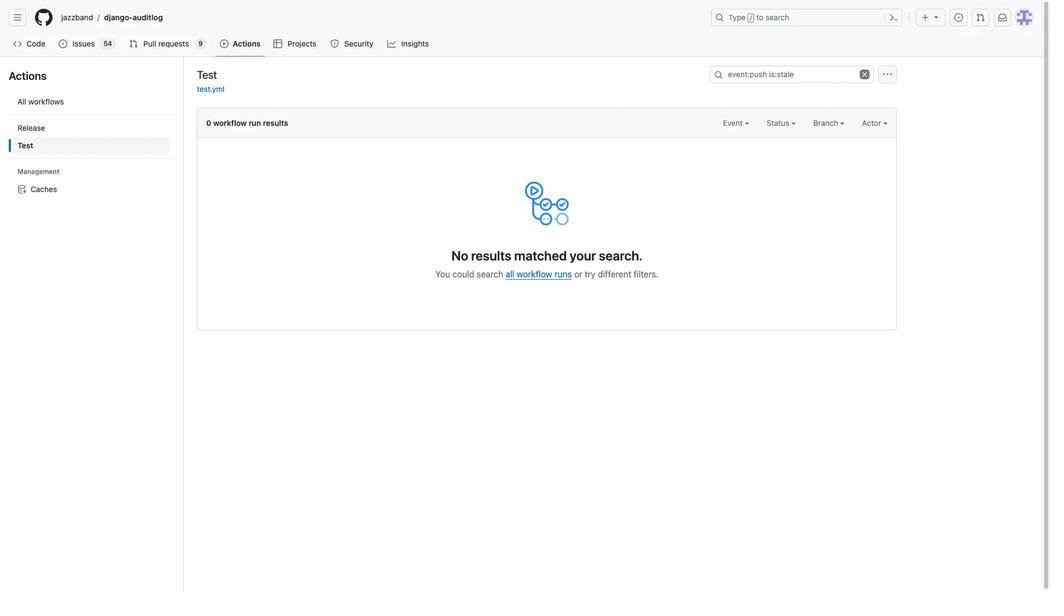 Task type: vqa. For each thing, say whether or not it's contained in the screenshot.
the topmost "git pull request" icon
yes



Task type: describe. For each thing, give the bounding box(es) containing it.
no
[[452, 248, 469, 263]]

issue opened image
[[955, 13, 964, 22]]

jazzband / django-auditlog
[[61, 13, 163, 22]]

list containing all workflows
[[9, 89, 175, 203]]

all workflows
[[18, 97, 64, 106]]

event
[[724, 118, 745, 128]]

github actions image
[[525, 182, 569, 226]]

code
[[27, 39, 45, 48]]

actor
[[863, 118, 884, 128]]

status button
[[767, 117, 796, 129]]

clear filters image
[[860, 70, 870, 79]]

/ for jazzband
[[98, 13, 100, 22]]

git pull request image
[[129, 39, 138, 48]]

command palette image
[[890, 13, 899, 22]]

test link
[[13, 137, 170, 154]]

could
[[453, 269, 475, 279]]

actor button
[[863, 117, 888, 129]]

or
[[575, 269, 583, 279]]

54
[[104, 39, 112, 48]]

to
[[757, 13, 764, 22]]

your
[[570, 248, 597, 263]]

type
[[729, 13, 746, 22]]

branch
[[814, 118, 841, 128]]

type / to search
[[729, 13, 790, 22]]

all workflow runs link
[[506, 269, 572, 279]]

1 vertical spatial results
[[472, 248, 512, 263]]

homepage image
[[35, 9, 53, 26]]

you
[[436, 269, 451, 279]]

code link
[[9, 36, 50, 52]]

9
[[199, 39, 203, 48]]

filters.
[[634, 269, 659, 279]]

jazzband link
[[57, 9, 98, 26]]

notifications image
[[999, 13, 1008, 22]]

test.yml link
[[197, 84, 225, 94]]

caches link
[[13, 181, 170, 198]]

management
[[18, 167, 59, 176]]

no results matched your search.
[[452, 248, 643, 263]]

search.
[[599, 248, 643, 263]]

code image
[[13, 39, 22, 48]]

security
[[345, 39, 374, 48]]

release link
[[13, 119, 170, 137]]

0 vertical spatial test
[[197, 68, 217, 81]]

shield image
[[331, 39, 339, 48]]

actions inside actions link
[[233, 39, 261, 48]]

status
[[767, 118, 792, 128]]

search image
[[715, 71, 724, 79]]

caches
[[31, 184, 57, 194]]

requests
[[158, 39, 189, 48]]

you could search all workflow runs or try different filters.
[[436, 269, 659, 279]]

/ for type
[[750, 14, 754, 22]]

triangle down image
[[933, 13, 941, 21]]

django-
[[104, 13, 133, 22]]

all
[[18, 97, 26, 106]]

event button
[[724, 117, 750, 129]]

try
[[585, 269, 596, 279]]

list containing jazzband
[[57, 9, 705, 26]]

0 workflow run results
[[206, 118, 288, 128]]



Task type: locate. For each thing, give the bounding box(es) containing it.
/ inside jazzband / django-auditlog
[[98, 13, 100, 22]]

different
[[598, 269, 632, 279]]

0 vertical spatial results
[[263, 118, 288, 128]]

test.yml
[[197, 84, 225, 94]]

actions link
[[215, 36, 265, 52]]

security link
[[326, 36, 379, 52]]

table image
[[274, 39, 283, 48]]

issue opened image
[[59, 39, 68, 48]]

all workflows link
[[13, 93, 170, 111]]

matched
[[515, 248, 567, 263]]

run
[[249, 118, 261, 128]]

workflow right '0'
[[213, 118, 247, 128]]

test up test.yml
[[197, 68, 217, 81]]

test inside filter workflows element
[[18, 141, 33, 150]]

workflow down matched
[[517, 269, 553, 279]]

test down release
[[18, 141, 33, 150]]

jazzband
[[61, 13, 93, 22]]

projects link
[[270, 36, 322, 52]]

1 horizontal spatial actions
[[233, 39, 261, 48]]

filter workflows element
[[13, 119, 170, 154]]

1 vertical spatial workflow
[[517, 269, 553, 279]]

1 horizontal spatial test
[[197, 68, 217, 81]]

workflows
[[28, 97, 64, 106]]

1 horizontal spatial /
[[750, 14, 754, 22]]

issues
[[73, 39, 95, 48]]

1 horizontal spatial search
[[766, 13, 790, 22]]

workflow
[[213, 118, 247, 128], [517, 269, 553, 279]]

auditlog
[[133, 13, 163, 22]]

test
[[197, 68, 217, 81], [18, 141, 33, 150]]

pull
[[143, 39, 156, 48]]

pull requests
[[143, 39, 189, 48]]

0
[[206, 118, 211, 128]]

0 horizontal spatial /
[[98, 13, 100, 22]]

search right 'to'
[[766, 13, 790, 22]]

actions
[[233, 39, 261, 48], [9, 70, 47, 82]]

0 horizontal spatial workflow
[[213, 118, 247, 128]]

graph image
[[388, 39, 396, 48]]

/ left django-
[[98, 13, 100, 22]]

/
[[98, 13, 100, 22], [750, 14, 754, 22]]

None search field
[[710, 66, 875, 83]]

0 vertical spatial search
[[766, 13, 790, 22]]

git pull request image
[[977, 13, 986, 22]]

search
[[766, 13, 790, 22], [477, 269, 504, 279]]

0 horizontal spatial results
[[263, 118, 288, 128]]

0 horizontal spatial actions
[[9, 70, 47, 82]]

django-auditlog link
[[100, 9, 167, 26]]

results
[[263, 118, 288, 128], [472, 248, 512, 263]]

1 vertical spatial test
[[18, 141, 33, 150]]

/ inside type / to search
[[750, 14, 754, 22]]

0 vertical spatial list
[[57, 9, 705, 26]]

results up all
[[472, 248, 512, 263]]

1 horizontal spatial results
[[472, 248, 512, 263]]

list
[[57, 9, 705, 26], [9, 89, 175, 203]]

release
[[18, 123, 45, 132]]

actions up all
[[9, 70, 47, 82]]

1 vertical spatial actions
[[9, 70, 47, 82]]

Filter workflow runs search field
[[710, 66, 875, 83]]

plus image
[[922, 13, 931, 22]]

show workflow options image
[[884, 70, 893, 79]]

1 vertical spatial list
[[9, 89, 175, 203]]

0 horizontal spatial test
[[18, 141, 33, 150]]

runs
[[555, 269, 572, 279]]

insights
[[402, 39, 429, 48]]

0 vertical spatial actions
[[233, 39, 261, 48]]

/ left 'to'
[[750, 14, 754, 22]]

search left all
[[477, 269, 504, 279]]

all
[[506, 269, 515, 279]]

play image
[[220, 39, 229, 48]]

results right run on the top left of the page
[[263, 118, 288, 128]]

actions right play icon at left top
[[233, 39, 261, 48]]

insights link
[[383, 36, 435, 52]]

1 horizontal spatial workflow
[[517, 269, 553, 279]]

0 vertical spatial workflow
[[213, 118, 247, 128]]

0 horizontal spatial search
[[477, 269, 504, 279]]

1 vertical spatial search
[[477, 269, 504, 279]]

projects
[[288, 39, 317, 48]]



